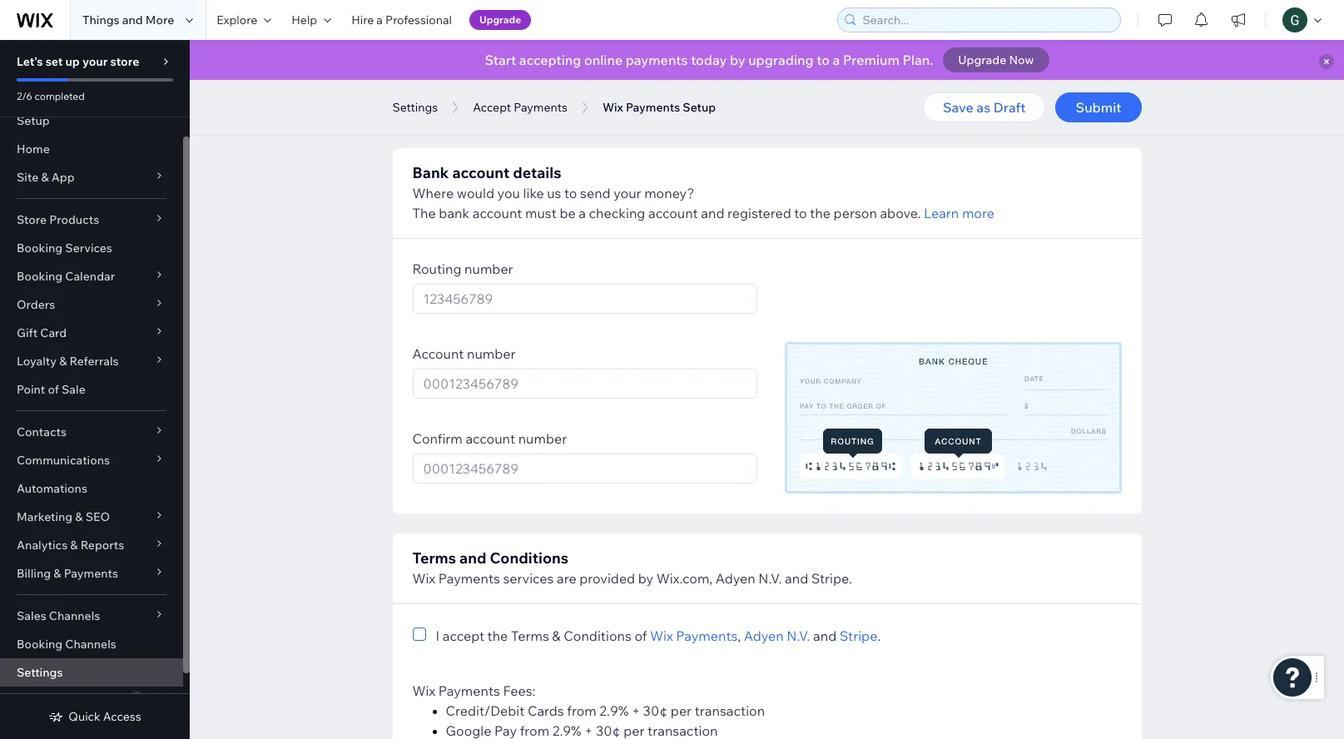 Task type: describe. For each thing, give the bounding box(es) containing it.
completed
[[35, 90, 85, 102]]

be
[[560, 205, 576, 221]]

bank account details where would you like us to send your money? the bank account must be a checking account and registered to the person above. learn more
[[412, 163, 995, 221]]

calendar
[[65, 269, 115, 284]]

wix payments fees:
[[412, 683, 536, 699]]

store products
[[17, 212, 99, 227]]

by inside alert
[[730, 52, 745, 68]]

billing
[[17, 566, 51, 581]]

of inside sidebar element
[[48, 382, 59, 397]]

explore
[[217, 12, 257, 27]]

today
[[691, 52, 727, 68]]

a inside bank account details where would you like us to send your money? the bank account must be a checking account and registered to the person above. learn more
[[579, 205, 586, 221]]

& for loyalty
[[59, 354, 67, 369]]

accept
[[443, 628, 484, 644]]

adyen for conditions
[[716, 570, 756, 587]]

upgrade for upgrade now
[[958, 52, 1007, 67]]

accept payments
[[473, 100, 568, 115]]

fees:
[[503, 683, 536, 699]]

setup link
[[0, 107, 183, 135]]

like
[[523, 185, 544, 201]]

are
[[557, 570, 577, 587]]

up
[[65, 54, 80, 69]]

e.g. t-shirts, hoodies, pants text field
[[413, 49, 756, 97]]

booking services link
[[0, 234, 183, 262]]

sales channels button
[[0, 602, 183, 630]]

where
[[412, 185, 454, 201]]

0 vertical spatial a
[[377, 12, 383, 27]]

2/6 completed
[[17, 90, 85, 102]]

settings for settings "link"
[[17, 665, 63, 680]]

draft
[[994, 99, 1026, 116]]

loyalty & referrals
[[17, 354, 119, 369]]

30¢
[[643, 703, 668, 719]]

+
[[632, 703, 640, 719]]

communications
[[17, 453, 110, 468]]

wix inside terms and conditions wix payments services are provided by wix.com, adyen n.v. and stripe.
[[412, 570, 436, 587]]

must
[[525, 205, 557, 221]]

sidebar element
[[0, 40, 190, 739]]

sales channels
[[17, 608, 100, 623]]

booking services
[[17, 241, 112, 256]]

automations link
[[0, 474, 183, 503]]

upgrade for upgrade
[[479, 13, 521, 26]]

stripe
[[840, 628, 878, 644]]

booking channels link
[[0, 630, 183, 658]]

Confirm account number field
[[418, 454, 751, 483]]

marketing & seo
[[17, 509, 110, 524]]

more
[[145, 12, 174, 27]]

account
[[412, 345, 464, 362]]

person
[[834, 205, 877, 221]]

settings for settings button
[[392, 100, 438, 115]]

send
[[580, 185, 611, 201]]

billing & payments
[[17, 566, 118, 581]]

products
[[49, 212, 99, 227]]

quick access button
[[49, 709, 141, 724]]

payments down wix.com,
[[676, 628, 738, 644]]

n.v. for the
[[787, 628, 810, 644]]

1 vertical spatial to
[[564, 185, 577, 201]]

now
[[1009, 52, 1034, 67]]

you
[[497, 185, 520, 201]]

0 horizontal spatial the
[[487, 628, 508, 644]]

account down you
[[473, 205, 522, 221]]

2.9%
[[600, 703, 629, 719]]

confirm
[[412, 430, 463, 447]]

wix payments setup
[[603, 100, 716, 115]]

access
[[103, 709, 141, 724]]

booking for booking calendar
[[17, 269, 63, 284]]

& for billing
[[53, 566, 61, 581]]

wix payments setup button
[[594, 95, 724, 120]]

sales
[[17, 608, 46, 623]]

wix.com,
[[657, 570, 713, 587]]

by inside terms and conditions wix payments services are provided by wix.com, adyen n.v. and stripe.
[[638, 570, 654, 587]]

terms inside terms and conditions wix payments services are provided by wix.com, adyen n.v. and stripe.
[[412, 549, 456, 568]]

number for account number
[[467, 345, 516, 362]]

your inside bank account details where would you like us to send your money? the bank account must be a checking account and registered to the person above. learn more
[[614, 185, 641, 201]]

billing & payments button
[[0, 559, 183, 588]]

per
[[671, 703, 692, 719]]

premium
[[843, 52, 900, 68]]

credit/debit
[[446, 703, 525, 719]]

& down are
[[552, 628, 561, 644]]

money?
[[644, 185, 694, 201]]

channels for booking channels
[[65, 637, 116, 652]]

stripe.
[[811, 570, 852, 587]]

stripe link
[[840, 626, 878, 646]]

marketing
[[17, 509, 73, 524]]

upgrade now
[[958, 52, 1034, 67]]

2 vertical spatial to
[[794, 205, 807, 221]]

booking calendar
[[17, 269, 115, 284]]

quick access
[[69, 709, 141, 724]]

submit
[[1076, 99, 1122, 116]]

analytics
[[17, 538, 68, 553]]

setup inside sidebar element
[[17, 113, 50, 128]]

,
[[738, 628, 741, 644]]

channels for sales channels
[[49, 608, 100, 623]]

& for analytics
[[70, 538, 78, 553]]

learn
[[924, 205, 959, 221]]

services
[[503, 570, 554, 587]]

store
[[110, 54, 139, 69]]

and left more
[[122, 12, 143, 27]]

services
[[65, 241, 112, 256]]

and up 'accept' at the left
[[460, 549, 487, 568]]

booking calendar button
[[0, 262, 183, 291]]

orders button
[[0, 291, 183, 319]]

payments up credit/debit
[[439, 683, 500, 699]]

routing
[[412, 261, 462, 277]]



Task type: vqa. For each thing, say whether or not it's contained in the screenshot.
bottom notification
no



Task type: locate. For each thing, give the bounding box(es) containing it.
& inside dropdown button
[[59, 354, 67, 369]]

0 vertical spatial your
[[82, 54, 108, 69]]

your up checking
[[614, 185, 641, 201]]

channels up settings "link"
[[65, 637, 116, 652]]

settings up bank
[[392, 100, 438, 115]]

accepting
[[519, 52, 581, 68]]

1 vertical spatial upgrade
[[958, 52, 1007, 67]]

channels
[[49, 608, 100, 623], [65, 637, 116, 652]]

1 horizontal spatial a
[[579, 205, 586, 221]]

& for site
[[41, 170, 49, 185]]

payments inside "dropdown button"
[[64, 566, 118, 581]]

n.v. right ,
[[787, 628, 810, 644]]

to inside start accepting online payments today by upgrading to a premium plan. alert
[[817, 52, 830, 68]]

1 vertical spatial settings
[[17, 665, 63, 680]]

& right loyalty
[[59, 354, 67, 369]]

things and more
[[82, 12, 174, 27]]

the
[[810, 205, 831, 221], [487, 628, 508, 644]]

1 horizontal spatial settings
[[392, 100, 438, 115]]

terms and conditions wix payments services are provided by wix.com, adyen n.v. and stripe.
[[412, 549, 852, 587]]

point
[[17, 382, 45, 397]]

setup inside button
[[683, 100, 716, 115]]

booking down store
[[17, 241, 63, 256]]

1 horizontal spatial upgrade
[[958, 52, 1007, 67]]

above.
[[880, 205, 921, 221]]

i
[[436, 628, 440, 644]]

settings inside settings "link"
[[17, 665, 63, 680]]

quick
[[69, 709, 100, 724]]

1 horizontal spatial the
[[810, 205, 831, 221]]

0 vertical spatial n.v.
[[759, 570, 782, 587]]

0 horizontal spatial settings
[[17, 665, 63, 680]]

account up would
[[452, 163, 510, 182]]

1 vertical spatial of
[[635, 628, 647, 644]]

booking up orders
[[17, 269, 63, 284]]

channels inside dropdown button
[[49, 608, 100, 623]]

start accepting online payments today by upgrading to a premium plan. alert
[[190, 40, 1344, 80]]

more
[[962, 205, 995, 221]]

online
[[584, 52, 623, 68]]

routing number
[[412, 261, 513, 277]]

terms up the i at the bottom
[[412, 549, 456, 568]]

app
[[51, 170, 75, 185]]

a inside alert
[[833, 52, 840, 68]]

1 vertical spatial a
[[833, 52, 840, 68]]

payments
[[626, 52, 688, 68]]

conditions up services
[[490, 549, 569, 568]]

adyen right ,
[[744, 628, 784, 644]]

1 vertical spatial your
[[614, 185, 641, 201]]

0 vertical spatial to
[[817, 52, 830, 68]]

payments down payments
[[626, 100, 680, 115]]

conditions inside terms and conditions wix payments services are provided by wix.com, adyen n.v. and stripe.
[[490, 549, 569, 568]]

contacts button
[[0, 418, 183, 446]]

0 horizontal spatial upgrade
[[479, 13, 521, 26]]

accept payments button
[[465, 95, 576, 120]]

wix payments link
[[650, 626, 738, 646]]

upgrade inside "upgrade now" button
[[958, 52, 1007, 67]]

n.v. for conditions
[[759, 570, 782, 587]]

number up confirm account number field
[[518, 430, 567, 447]]

None checkbox
[[412, 624, 426, 644]]

of
[[48, 382, 59, 397], [635, 628, 647, 644]]

gift card
[[17, 325, 67, 340]]

1 vertical spatial by
[[638, 570, 654, 587]]

a left 'premium'
[[833, 52, 840, 68]]

cards
[[528, 703, 564, 719]]

adyen n.v. link
[[744, 626, 810, 646]]

hire a professional
[[351, 12, 452, 27]]

number
[[465, 261, 513, 277], [467, 345, 516, 362], [518, 430, 567, 447]]

plan.
[[903, 52, 933, 68]]

and inside bank account details where would you like us to send your money? the bank account must be a checking account and registered to the person above. learn more
[[701, 205, 725, 221]]

0 vertical spatial terms
[[412, 549, 456, 568]]

1 horizontal spatial setup
[[683, 100, 716, 115]]

wix
[[603, 100, 623, 115], [412, 570, 436, 587], [650, 628, 673, 644], [412, 683, 436, 699]]

account right confirm
[[466, 430, 515, 447]]

payments down accepting
[[514, 100, 568, 115]]

of left sale
[[48, 382, 59, 397]]

payments up 'accept' at the left
[[439, 570, 500, 587]]

n.v. inside terms and conditions wix payments services are provided by wix.com, adyen n.v. and stripe.
[[759, 570, 782, 587]]

card
[[40, 325, 67, 340]]

1 vertical spatial booking
[[17, 269, 63, 284]]

number for routing number
[[465, 261, 513, 277]]

home link
[[0, 135, 183, 163]]

the right 'accept' at the left
[[487, 628, 508, 644]]

point of sale
[[17, 382, 86, 397]]

1 horizontal spatial n.v.
[[787, 628, 810, 644]]

of left 'wix payments' link
[[635, 628, 647, 644]]

save
[[943, 99, 974, 116]]

0 horizontal spatial to
[[564, 185, 577, 201]]

0 vertical spatial adyen
[[716, 570, 756, 587]]

& right 'site'
[[41, 170, 49, 185]]

Search... field
[[858, 8, 1115, 32]]

0 horizontal spatial a
[[377, 12, 383, 27]]

upgrade now button
[[943, 47, 1049, 72]]

1 horizontal spatial to
[[794, 205, 807, 221]]

bank
[[412, 163, 449, 182]]

adyen right wix.com,
[[716, 570, 756, 587]]

Account number field
[[418, 370, 751, 398]]

from
[[567, 703, 597, 719]]

provided
[[580, 570, 635, 587]]

let's
[[17, 54, 43, 69]]

accept
[[473, 100, 511, 115]]

channels up the booking channels
[[49, 608, 100, 623]]

2 vertical spatial a
[[579, 205, 586, 221]]

2 vertical spatial number
[[518, 430, 567, 447]]

3 booking from the top
[[17, 637, 63, 652]]

2 horizontal spatial to
[[817, 52, 830, 68]]

your right up
[[82, 54, 108, 69]]

0 horizontal spatial terms
[[412, 549, 456, 568]]

transaction
[[695, 703, 765, 719]]

credit/debit cards from 2.9% + 30¢ per transaction
[[446, 703, 765, 719]]

1 vertical spatial adyen
[[744, 628, 784, 644]]

by right today
[[730, 52, 745, 68]]

booking down sales
[[17, 637, 63, 652]]

help button
[[282, 0, 341, 40]]

site & app
[[17, 170, 75, 185]]

store
[[17, 212, 47, 227]]

n.v.
[[759, 570, 782, 587], [787, 628, 810, 644]]

0 horizontal spatial setup
[[17, 113, 50, 128]]

upgrade
[[479, 13, 521, 26], [958, 52, 1007, 67]]

upgrade inside the upgrade button
[[479, 13, 521, 26]]

0 horizontal spatial n.v.
[[759, 570, 782, 587]]

1 horizontal spatial your
[[614, 185, 641, 201]]

0 vertical spatial of
[[48, 382, 59, 397]]

n.v. up adyen n.v. link
[[759, 570, 782, 587]]

details
[[513, 163, 561, 182]]

a right hire
[[377, 12, 383, 27]]

2 booking from the top
[[17, 269, 63, 284]]

loyalty & referrals button
[[0, 347, 183, 375]]

adyen for the
[[744, 628, 784, 644]]

site
[[17, 170, 38, 185]]

your inside sidebar element
[[82, 54, 108, 69]]

1 horizontal spatial terms
[[511, 628, 549, 644]]

& left reports
[[70, 538, 78, 553]]

& inside "dropdown button"
[[53, 566, 61, 581]]

upgrade up start
[[479, 13, 521, 26]]

payments down the analytics & reports popup button
[[64, 566, 118, 581]]

0 vertical spatial the
[[810, 205, 831, 221]]

orders
[[17, 297, 55, 312]]

0 horizontal spatial your
[[82, 54, 108, 69]]

1 vertical spatial number
[[467, 345, 516, 362]]

1 vertical spatial terms
[[511, 628, 549, 644]]

account down money?
[[648, 205, 698, 221]]

0 horizontal spatial of
[[48, 382, 59, 397]]

& left seo
[[75, 509, 83, 524]]

booking for booking services
[[17, 241, 63, 256]]

contacts
[[17, 425, 67, 440]]

1 horizontal spatial by
[[730, 52, 745, 68]]

0 vertical spatial by
[[730, 52, 745, 68]]

terms up fees:
[[511, 628, 549, 644]]

1 vertical spatial channels
[[65, 637, 116, 652]]

to right us
[[564, 185, 577, 201]]

us
[[547, 185, 561, 201]]

0 horizontal spatial by
[[638, 570, 654, 587]]

booking inside dropdown button
[[17, 269, 63, 284]]

things
[[82, 12, 120, 27]]

i accept the terms & conditions of wix payments , adyen n.v. and stripe .
[[436, 628, 881, 644]]

& right billing
[[53, 566, 61, 581]]

1 vertical spatial conditions
[[564, 628, 632, 644]]

settings
[[392, 100, 438, 115], [17, 665, 63, 680]]

booking for booking channels
[[17, 637, 63, 652]]

number right 'routing'
[[465, 261, 513, 277]]

to right registered on the top right
[[794, 205, 807, 221]]

settings button
[[384, 95, 446, 120]]

account number
[[412, 345, 516, 362]]

start accepting online payments today by upgrading to a premium plan.
[[485, 52, 933, 68]]

to right upgrading
[[817, 52, 830, 68]]

setup down 2/6
[[17, 113, 50, 128]]

0 vertical spatial conditions
[[490, 549, 569, 568]]

&
[[41, 170, 49, 185], [59, 354, 67, 369], [75, 509, 83, 524], [70, 538, 78, 553], [53, 566, 61, 581], [552, 628, 561, 644]]

Routing number field
[[418, 285, 751, 313]]

by right the provided
[[638, 570, 654, 587]]

communications button
[[0, 446, 183, 474]]

hire
[[351, 12, 374, 27]]

by
[[730, 52, 745, 68], [638, 570, 654, 587]]

upgrade left 'now'
[[958, 52, 1007, 67]]

store products button
[[0, 206, 183, 234]]

upgrade button
[[469, 10, 531, 30]]

2 horizontal spatial a
[[833, 52, 840, 68]]

marketing & seo button
[[0, 503, 183, 531]]

.
[[878, 628, 881, 644]]

0 vertical spatial number
[[465, 261, 513, 277]]

let's set up your store
[[17, 54, 139, 69]]

0 vertical spatial channels
[[49, 608, 100, 623]]

1 vertical spatial n.v.
[[787, 628, 810, 644]]

settings inside settings button
[[392, 100, 438, 115]]

number right "account"
[[467, 345, 516, 362]]

0 vertical spatial settings
[[392, 100, 438, 115]]

settings link
[[0, 658, 183, 687]]

set
[[46, 54, 63, 69]]

reports
[[80, 538, 124, 553]]

start
[[485, 52, 516, 68]]

bank
[[439, 205, 470, 221]]

the inside bank account details where would you like us to send your money? the bank account must be a checking account and registered to the person above. learn more
[[810, 205, 831, 221]]

the left person
[[810, 205, 831, 221]]

1 booking from the top
[[17, 241, 63, 256]]

seo
[[85, 509, 110, 524]]

a right be
[[579, 205, 586, 221]]

1 vertical spatial the
[[487, 628, 508, 644]]

and left registered on the top right
[[701, 205, 725, 221]]

conditions down the provided
[[564, 628, 632, 644]]

wix inside wix payments setup button
[[603, 100, 623, 115]]

& inside "popup button"
[[75, 509, 83, 524]]

save as draft
[[943, 99, 1026, 116]]

0 vertical spatial booking
[[17, 241, 63, 256]]

to
[[817, 52, 830, 68], [564, 185, 577, 201], [794, 205, 807, 221]]

gift card button
[[0, 319, 183, 347]]

setup down today
[[683, 100, 716, 115]]

and left stripe link
[[813, 628, 837, 644]]

learn more link
[[924, 203, 995, 223]]

& for marketing
[[75, 509, 83, 524]]

as
[[977, 99, 991, 116]]

booking channels
[[17, 637, 116, 652]]

1 horizontal spatial of
[[635, 628, 647, 644]]

and left stripe.
[[785, 570, 808, 587]]

point of sale link
[[0, 375, 183, 404]]

2 vertical spatial booking
[[17, 637, 63, 652]]

adyen inside terms and conditions wix payments services are provided by wix.com, adyen n.v. and stripe.
[[716, 570, 756, 587]]

payments inside terms and conditions wix payments services are provided by wix.com, adyen n.v. and stripe.
[[439, 570, 500, 587]]

0 vertical spatial upgrade
[[479, 13, 521, 26]]

settings down the booking channels
[[17, 665, 63, 680]]



